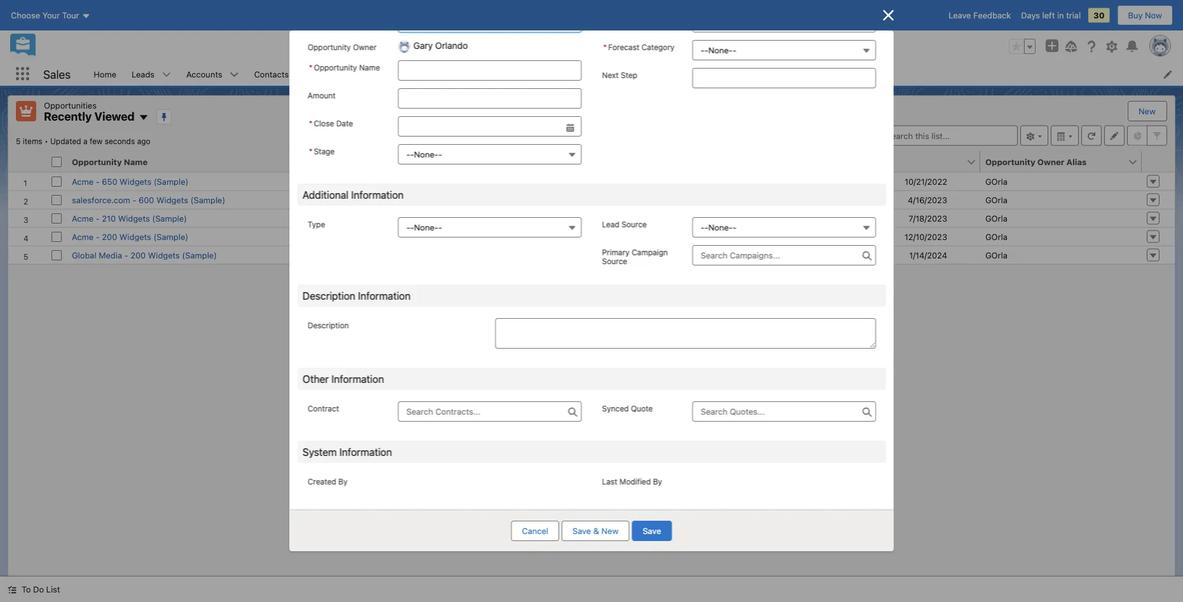 Task type: describe. For each thing, give the bounding box(es) containing it.
salesforce.com for salesforce.com - 600 widgets (sample)
[[72, 195, 130, 205]]

dashboards link
[[517, 62, 578, 86]]

source inside 'primary campaign source'
[[602, 257, 627, 266]]

Lead Source button
[[692, 218, 876, 238]]

contract
[[307, 404, 339, 413]]

Contract text field
[[398, 402, 582, 422]]

widgets for 600
[[156, 195, 188, 205]]

category
[[641, 43, 674, 52]]

list
[[46, 585, 60, 595]]

opportunity owner alias
[[986, 157, 1087, 167]]

save & new
[[573, 527, 619, 536]]

salesforce.com - 600 widgets (sample)
[[72, 195, 225, 205]]

&
[[594, 527, 599, 536]]

modified
[[619, 478, 651, 487]]

650
[[102, 177, 117, 186]]

do
[[33, 585, 44, 595]]

opportunity for opportunity name
[[72, 157, 122, 167]]

accounts link
[[179, 62, 230, 86]]

forecast
[[608, 43, 639, 52]]

contacts
[[254, 69, 289, 79]]

contacts link
[[247, 62, 297, 86]]

acme (sample) for acme - 210 widgets (sample)
[[366, 214, 425, 223]]

other information
[[302, 373, 384, 385]]

to
[[22, 585, 31, 595]]

1 vertical spatial new
[[602, 527, 619, 536]]

none- inside 'lead source --none--'
[[708, 223, 733, 232]]

buy now
[[1129, 10, 1163, 20]]

close date element
[[784, 152, 988, 173]]

step
[[621, 71, 637, 79]]

name for opportunity name
[[124, 157, 148, 167]]

none- inside "type --none--"
[[414, 223, 438, 232]]

Stage, --None-- button
[[398, 144, 582, 165]]

primary campaign source
[[602, 248, 668, 266]]

* close date
[[309, 119, 353, 128]]

1 acme (sample) from the top
[[366, 177, 425, 186]]

list view controls image
[[1021, 126, 1049, 146]]

amount
[[307, 91, 335, 100]]

salesforce.com (sample)
[[366, 195, 462, 205]]

ago
[[137, 137, 151, 146]]

new button
[[1129, 102, 1166, 121]]

action element
[[1142, 152, 1175, 173]]

save for save & new
[[573, 527, 591, 536]]

global media - 200 widgets (sample) link
[[72, 251, 217, 260]]

Description text field
[[495, 319, 876, 349]]

1 won from the top
[[630, 177, 647, 186]]

opportunities inside list item
[[321, 69, 373, 79]]

1 horizontal spatial name
[[359, 63, 380, 72]]

opportunity down opportunity owner
[[314, 63, 357, 72]]

quotes link
[[657, 62, 700, 86]]

1 gorla from the top
[[986, 177, 1008, 186]]

quote
[[631, 404, 653, 413]]

1 by from the left
[[338, 478, 347, 487]]

•
[[45, 137, 48, 146]]

acme (sample) link for acme - 210 widgets (sample)
[[366, 214, 425, 223]]

recently viewed|opportunities|list view element
[[8, 95, 1176, 577]]

date
[[336, 119, 353, 128]]

description information
[[302, 290, 410, 302]]

qualification
[[601, 251, 649, 260]]

quotes list item
[[657, 62, 716, 86]]

in
[[1058, 10, 1064, 20]]

opportunity name
[[72, 157, 148, 167]]

calendar
[[405, 69, 440, 79]]

salesforce.com for salesforce.com (sample)
[[366, 195, 425, 205]]

5 gorla from the top
[[986, 251, 1008, 260]]

gorla for 12/10/2023
[[986, 232, 1008, 242]]

home link
[[86, 62, 124, 86]]

4/16/2023
[[908, 195, 948, 205]]

campaign
[[632, 248, 668, 257]]

save button
[[632, 521, 672, 542]]

name for account name
[[402, 157, 426, 167]]

acme - 210 widgets (sample) link
[[72, 214, 187, 223]]

cancel
[[522, 527, 549, 536]]

now
[[1145, 10, 1163, 20]]

days
[[1022, 10, 1040, 20]]

next step
[[602, 71, 637, 79]]

quotes
[[664, 69, 692, 79]]

30
[[1094, 10, 1105, 20]]

accounts
[[186, 69, 222, 79]]

sales
[[43, 67, 71, 81]]

widgets for 200
[[119, 232, 151, 242]]

1/14/2024
[[910, 251, 948, 260]]

2 won from the top
[[630, 214, 647, 223]]

2 vertical spatial cell
[[361, 246, 596, 264]]

none search field inside recently viewed|opportunities|list view element
[[866, 126, 1018, 146]]

opportunities link
[[313, 62, 381, 86]]

* stage --none--
[[309, 147, 442, 159]]

group containing *
[[307, 116, 582, 137]]

0 horizontal spatial opportunities
[[44, 100, 97, 110]]

opportunity name button
[[67, 152, 347, 172]]

Next Step text field
[[692, 68, 876, 88]]

10/21/2022
[[905, 177, 948, 186]]

* for date
[[309, 119, 312, 128]]

home
[[94, 69, 116, 79]]

recently
[[44, 110, 92, 123]]

next
[[602, 71, 619, 79]]

dashboards list item
[[517, 62, 595, 86]]

calendar list item
[[398, 62, 464, 86]]

search...
[[470, 42, 504, 51]]

seconds
[[105, 137, 135, 146]]

600
[[139, 195, 154, 205]]

5 items • updated a few seconds ago
[[16, 137, 151, 146]]

list containing home
[[86, 62, 1184, 86]]

forecasts link
[[464, 62, 517, 86]]

2 closed from the top
[[601, 214, 628, 223]]

1 horizontal spatial 200
[[131, 251, 146, 260]]

owner for opportunity owner alias
[[1038, 157, 1065, 167]]

recently viewed
[[44, 110, 135, 123]]

opportunity owner alias button
[[981, 152, 1128, 172]]

created
[[307, 478, 336, 487]]

leads link
[[124, 62, 162, 86]]



Task type: vqa. For each thing, say whether or not it's contained in the screenshot.
* Close Date
yes



Task type: locate. For each thing, give the bounding box(es) containing it.
none- inside * forecast category --none--
[[708, 45, 733, 55]]

gorla for 4/16/2023
[[986, 195, 1008, 205]]

new up action "image"
[[1139, 107, 1156, 116]]

opportunities list item
[[313, 62, 398, 86]]

5
[[16, 137, 21, 146]]

viewed
[[94, 110, 135, 123]]

0 horizontal spatial 200
[[102, 232, 117, 242]]

widgets up 600
[[120, 177, 151, 186]]

widgets down acme - 200 widgets (sample) on the left top of page
[[148, 251, 180, 260]]

2 save from the left
[[643, 527, 661, 536]]

account name button
[[361, 152, 582, 172]]

cancel button
[[511, 521, 559, 542]]

acme (sample) down salesforce.com (sample) link
[[366, 214, 425, 223]]

other
[[302, 373, 329, 385]]

* forecast category --none--
[[603, 43, 736, 55]]

0 horizontal spatial by
[[338, 478, 347, 487]]

200 down 210
[[102, 232, 117, 242]]

dashboards
[[525, 69, 571, 79]]

*
[[603, 43, 607, 52], [309, 63, 312, 72], [309, 119, 312, 128], [309, 147, 312, 156]]

None search field
[[866, 126, 1018, 146]]

leads list item
[[124, 62, 179, 86]]

item number image
[[8, 152, 46, 172]]

lead source --none--
[[602, 220, 736, 232]]

1 vertical spatial 200
[[131, 251, 146, 260]]

description for description
[[307, 321, 349, 330]]

* inside the '* stage --none--'
[[309, 147, 312, 156]]

owner up opportunities list item
[[353, 43, 376, 52]]

3 acme (sample) link from the top
[[366, 232, 425, 242]]

information for description information
[[358, 290, 410, 302]]

closed won up lead at the top right
[[601, 177, 647, 186]]

won up 'lead source --none--'
[[630, 177, 647, 186]]

acme (sample) for acme - 200 widgets (sample)
[[366, 232, 425, 242]]

1 salesforce.com from the left
[[72, 195, 130, 205]]

gorla
[[986, 177, 1008, 186], [986, 195, 1008, 205], [986, 214, 1008, 223], [986, 232, 1008, 242], [986, 251, 1008, 260]]

cell
[[46, 152, 67, 173], [596, 190, 784, 209], [361, 246, 596, 264]]

* inside * forecast category --none--
[[603, 43, 607, 52]]

new inside recently viewed|opportunities|list view element
[[1139, 107, 1156, 116]]

reports
[[603, 69, 633, 79]]

won
[[630, 177, 647, 186], [630, 214, 647, 223]]

widgets for 650
[[120, 177, 151, 186]]

source left campaign
[[602, 257, 627, 266]]

name up acme - 650 widgets (sample) on the left top
[[124, 157, 148, 167]]

1 acme (sample) link from the top
[[366, 177, 425, 186]]

0 horizontal spatial salesforce.com
[[72, 195, 130, 205]]

primary
[[602, 248, 630, 257]]

opportunity down list view controls icon
[[986, 157, 1036, 167]]

type
[[307, 220, 325, 229]]

2 gorla from the top
[[986, 195, 1008, 205]]

0 vertical spatial closed
[[601, 177, 628, 186]]

opportunity for opportunity owner
[[307, 43, 351, 52]]

leave
[[949, 10, 971, 20]]

salesforce.com up "type --none--"
[[366, 195, 425, 205]]

1 vertical spatial won
[[630, 214, 647, 223]]

acme - 650 widgets (sample) link
[[72, 177, 189, 186]]

1 vertical spatial owner
[[1038, 157, 1065, 167]]

closed up primary
[[601, 214, 628, 223]]

forecasts
[[472, 69, 509, 79]]

recently viewed status
[[16, 137, 50, 146]]

opportunities down opportunity owner
[[321, 69, 373, 79]]

1 horizontal spatial opportunities
[[321, 69, 373, 79]]

-
[[701, 45, 705, 55], [705, 45, 708, 55], [733, 45, 736, 55], [406, 150, 410, 159], [410, 150, 414, 159], [438, 150, 442, 159], [96, 177, 100, 186], [133, 195, 136, 205], [96, 214, 100, 223], [406, 223, 410, 232], [410, 223, 414, 232], [438, 223, 442, 232], [701, 223, 705, 232], [705, 223, 708, 232], [733, 223, 736, 232], [96, 232, 100, 242], [124, 251, 128, 260]]

0 horizontal spatial owner
[[353, 43, 376, 52]]

2 vertical spatial acme (sample)
[[366, 232, 425, 242]]

0 vertical spatial won
[[630, 177, 647, 186]]

1 vertical spatial acme (sample) link
[[366, 214, 425, 223]]

* for category
[[603, 43, 607, 52]]

updated
[[50, 137, 81, 146]]

200
[[102, 232, 117, 242], [131, 251, 146, 260]]

new right &
[[602, 527, 619, 536]]

recently viewed grid
[[8, 152, 1175, 265]]

by
[[338, 478, 347, 487], [653, 478, 662, 487]]

0 horizontal spatial save
[[573, 527, 591, 536]]

opportunity
[[307, 43, 351, 52], [314, 63, 357, 72], [72, 157, 122, 167], [986, 157, 1036, 167]]

opportunity name element
[[67, 152, 361, 173]]

additional information
[[302, 189, 404, 201]]

Forecast Category, --None-- button
[[692, 40, 876, 60]]

leads
[[132, 69, 155, 79]]

new
[[1139, 107, 1156, 116], [602, 527, 619, 536]]

1 horizontal spatial save
[[643, 527, 661, 536]]

none- inside the '* stage --none--'
[[414, 150, 438, 159]]

cell down updated
[[46, 152, 67, 173]]

2 vertical spatial acme (sample) link
[[366, 232, 425, 242]]

acme
[[72, 177, 94, 186], [366, 177, 388, 186], [72, 214, 94, 223], [366, 214, 388, 223], [72, 232, 94, 242], [366, 232, 388, 242]]

information for other information
[[331, 373, 384, 385]]

acme (sample) link for acme - 200 widgets (sample)
[[366, 232, 425, 242]]

0 vertical spatial owner
[[353, 43, 376, 52]]

widgets right 600
[[156, 195, 188, 205]]

widgets for 210
[[118, 214, 150, 223]]

additional
[[302, 189, 348, 201]]

0 vertical spatial 200
[[102, 232, 117, 242]]

inverse image
[[881, 8, 896, 23]]

lead
[[602, 220, 619, 229]]

information for additional information
[[351, 189, 404, 201]]

1 save from the left
[[573, 527, 591, 536]]

owner left alias
[[1038, 157, 1065, 167]]

buy now button
[[1118, 5, 1173, 25]]

acme (sample) down the salesforce.com (sample)
[[366, 232, 425, 242]]

reports link
[[595, 62, 640, 86]]

opportunity inside button
[[72, 157, 122, 167]]

text default image
[[8, 586, 17, 595]]

Synced Quote text field
[[692, 402, 876, 422]]

acme (sample) link down account name
[[366, 177, 425, 186]]

source inside 'lead source --none--'
[[621, 220, 647, 229]]

2 acme (sample) from the top
[[366, 214, 425, 223]]

system
[[302, 446, 337, 459]]

None text field
[[398, 60, 582, 81], [398, 116, 582, 137], [398, 60, 582, 81], [398, 116, 582, 137]]

2 acme (sample) link from the top
[[366, 214, 425, 223]]

* left forecast on the right of the page
[[603, 43, 607, 52]]

2 by from the left
[[653, 478, 662, 487]]

acme - 210 widgets (sample)
[[72, 214, 187, 223]]

* up amount
[[309, 63, 312, 72]]

action image
[[1142, 152, 1175, 172]]

calendar link
[[398, 62, 447, 86]]

information for system information
[[339, 446, 392, 459]]

cell down type "button" on the left
[[361, 246, 596, 264]]

opportunity up * opportunity name
[[307, 43, 351, 52]]

acme (sample) link down the salesforce.com (sample)
[[366, 232, 425, 242]]

0 horizontal spatial name
[[124, 157, 148, 167]]

opportunities image
[[16, 101, 36, 121]]

opportunities
[[321, 69, 373, 79], [44, 100, 97, 110]]

leave feedback link
[[949, 10, 1011, 20]]

acme - 200 widgets (sample)
[[72, 232, 188, 242]]

* left close
[[309, 119, 312, 128]]

2 horizontal spatial name
[[402, 157, 426, 167]]

source right lead at the top right
[[621, 220, 647, 229]]

2 closed won from the top
[[601, 214, 647, 223]]

* for name
[[309, 63, 312, 72]]

Type button
[[398, 218, 582, 238]]

1 vertical spatial opportunities
[[44, 100, 97, 110]]

closed up lead at the top right
[[601, 177, 628, 186]]

type --none--
[[307, 220, 442, 232]]

0 horizontal spatial group
[[307, 116, 582, 137]]

salesforce.com
[[72, 195, 130, 205], [366, 195, 425, 205]]

synced
[[602, 404, 629, 413]]

account
[[366, 157, 400, 167]]

by right created
[[338, 478, 347, 487]]

* for -
[[309, 147, 312, 156]]

name down opportunity owner
[[359, 63, 380, 72]]

1 horizontal spatial by
[[653, 478, 662, 487]]

last modified by
[[602, 478, 662, 487]]

200 down acme - 200 widgets (sample) link
[[131, 251, 146, 260]]

0 vertical spatial group
[[1009, 39, 1036, 54]]

0 vertical spatial cell
[[46, 152, 67, 173]]

none-
[[708, 45, 733, 55], [414, 150, 438, 159], [414, 223, 438, 232], [708, 223, 733, 232]]

1 vertical spatial closed won
[[601, 214, 647, 223]]

to do list button
[[0, 577, 68, 603]]

group
[[1009, 39, 1036, 54], [307, 116, 582, 137]]

days left in trial
[[1022, 10, 1081, 20]]

210
[[102, 214, 116, 223]]

1 vertical spatial description
[[307, 321, 349, 330]]

save down modified
[[643, 527, 661, 536]]

trial
[[1067, 10, 1081, 20]]

cell up 'lead source --none--'
[[596, 190, 784, 209]]

buy
[[1129, 10, 1143, 20]]

save inside "button"
[[643, 527, 661, 536]]

owner inside button
[[1038, 157, 1065, 167]]

search... button
[[445, 36, 699, 57]]

salesforce.com up 210
[[72, 195, 130, 205]]

0 horizontal spatial new
[[602, 527, 619, 536]]

7/18/2023
[[909, 214, 948, 223]]

1 horizontal spatial salesforce.com
[[366, 195, 425, 205]]

Primary Campaign Source text field
[[692, 245, 876, 266]]

2 salesforce.com from the left
[[366, 195, 425, 205]]

left
[[1043, 10, 1055, 20]]

widgets down acme - 210 widgets (sample) link
[[119, 232, 151, 242]]

1 closed from the top
[[601, 177, 628, 186]]

1 vertical spatial acme (sample)
[[366, 214, 425, 223]]

0 vertical spatial source
[[621, 220, 647, 229]]

0 vertical spatial description
[[302, 290, 355, 302]]

save
[[573, 527, 591, 536], [643, 527, 661, 536]]

opportunities down sales
[[44, 100, 97, 110]]

Amount text field
[[398, 88, 582, 109]]

0 vertical spatial opportunities
[[321, 69, 373, 79]]

gorla for 7/18/2023
[[986, 214, 1008, 223]]

account name element
[[361, 152, 596, 173]]

1 horizontal spatial group
[[1009, 39, 1036, 54]]

opportunity owner alias element
[[981, 152, 1150, 173]]

group down days
[[1009, 39, 1036, 54]]

source
[[621, 220, 647, 229], [602, 257, 627, 266]]

widgets up acme - 200 widgets (sample) link
[[118, 214, 150, 223]]

acme (sample) link down salesforce.com (sample) link
[[366, 214, 425, 223]]

a
[[83, 137, 88, 146]]

information
[[351, 189, 404, 201], [358, 290, 410, 302], [331, 373, 384, 385], [339, 446, 392, 459]]

0 vertical spatial acme (sample)
[[366, 177, 425, 186]]

1 vertical spatial source
[[602, 257, 627, 266]]

system information
[[302, 446, 392, 459]]

name
[[359, 63, 380, 72], [124, 157, 148, 167], [402, 157, 426, 167]]

contacts list item
[[247, 62, 313, 86]]

acme - 650 widgets (sample)
[[72, 177, 189, 186]]

salesforce.com (sample) link
[[366, 195, 462, 205]]

description for description information
[[302, 290, 355, 302]]

3 acme (sample) from the top
[[366, 232, 425, 242]]

accounts list item
[[179, 62, 247, 86]]

1 vertical spatial closed
[[601, 214, 628, 223]]

salesforce.com - 600 widgets (sample) link
[[72, 195, 225, 205]]

12/10/2023
[[905, 232, 948, 242]]

widgets
[[120, 177, 151, 186], [156, 195, 188, 205], [118, 214, 150, 223], [119, 232, 151, 242], [148, 251, 180, 260]]

save left &
[[573, 527, 591, 536]]

* opportunity name
[[309, 63, 380, 72]]

owner for opportunity owner
[[353, 43, 376, 52]]

name inside button
[[402, 157, 426, 167]]

name right account
[[402, 157, 426, 167]]

save for save
[[643, 527, 661, 536]]

* left stage
[[309, 147, 312, 156]]

opportunity for opportunity owner alias
[[986, 157, 1036, 167]]

leave feedback
[[949, 10, 1011, 20]]

0 vertical spatial new
[[1139, 107, 1156, 116]]

0 vertical spatial closed won
[[601, 177, 647, 186]]

global media - 200 widgets (sample)
[[72, 251, 217, 260]]

acme (sample) down account name
[[366, 177, 425, 186]]

acme (sample)
[[366, 177, 425, 186], [366, 214, 425, 223], [366, 232, 425, 242]]

1 horizontal spatial new
[[1139, 107, 1156, 116]]

closed won
[[601, 177, 647, 186], [601, 214, 647, 223]]

opportunity down the few
[[72, 157, 122, 167]]

1 vertical spatial cell
[[596, 190, 784, 209]]

3 gorla from the top
[[986, 214, 1008, 223]]

1 closed won from the top
[[601, 177, 647, 186]]

name inside button
[[124, 157, 148, 167]]

save & new button
[[562, 521, 630, 542]]

acme - 200 widgets (sample) link
[[72, 232, 188, 242]]

by right modified
[[653, 478, 662, 487]]

1 horizontal spatial owner
[[1038, 157, 1065, 167]]

Search Recently Viewed list view. search field
[[866, 126, 1018, 146]]

item number element
[[8, 152, 46, 173]]

0 vertical spatial acme (sample) link
[[366, 177, 425, 186]]

save inside button
[[573, 527, 591, 536]]

4 gorla from the top
[[986, 232, 1008, 242]]

alias
[[1067, 157, 1087, 167]]

closed won up primary
[[601, 214, 647, 223]]

group up the account name button in the left of the page
[[307, 116, 582, 137]]

list
[[86, 62, 1184, 86]]

select list display image
[[1051, 126, 1079, 146]]

last
[[602, 478, 617, 487]]

close
[[314, 119, 334, 128]]

1 vertical spatial group
[[307, 116, 582, 137]]

opportunity inside button
[[986, 157, 1036, 167]]

won right lead at the top right
[[630, 214, 647, 223]]



